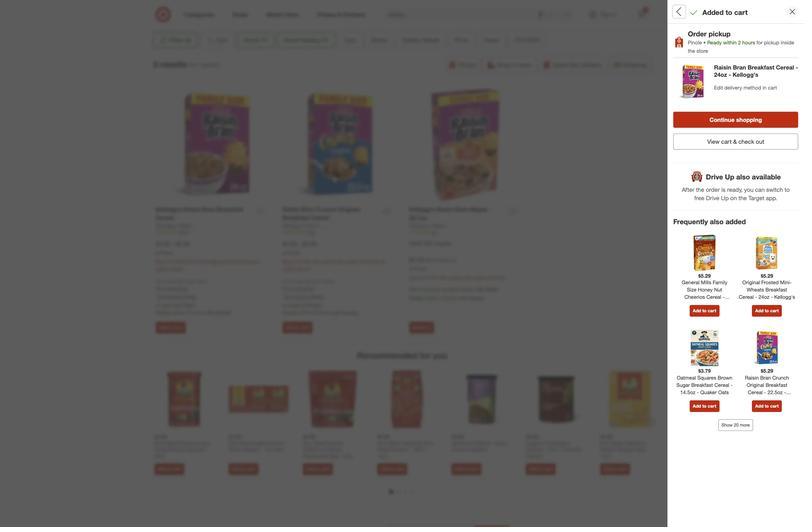 Task type: describe. For each thing, give the bounding box(es) containing it.
california for 1oz
[[253, 440, 274, 447]]

kellogg's down kellogg's raisin bran breakfast cereal in the left of the page
[[156, 223, 177, 229]]

$9 for breakfast
[[305, 259, 310, 265]]

$4.59 california raisins - 20oz - good & gather™
[[452, 434, 511, 453]]

2 inside $5.29 ( $0.24 /ounce ) at pinole buy 2 for $9 with same-day order services
[[420, 275, 423, 281]]

general mills family size honey nut cheerios cereal - 18.8oz image
[[687, 235, 724, 272]]

to for $2.39 sun-maid natural california raisins resealable bag -10oz
[[316, 467, 320, 472]]

6pm inside delivery as soon as 6pm today
[[721, 160, 730, 166]]

add to cart button for $4.49 sun-maid california sun- dried raisins canister – 20oz
[[155, 464, 185, 476]]

resealable
[[303, 453, 328, 459]]

kellogg's raisin bran breakfast cereal image inside choose options dialog
[[674, 30, 732, 88]]

kellogg's raisin bran link for kellogg's raisin bran breakfast cereal
[[156, 222, 204, 230]]

kellogg's inside raisin bran breakfast cereal - 24oz - kellogg's
[[734, 71, 759, 79]]

12oz inside $3.49 organic thompson raisins - 12oz - good & gather™
[[548, 447, 559, 453]]

dried for sun-maid california sun- dried raisins - .05oz / 12ct
[[378, 447, 390, 453]]

add to cart button for $5.29 raisin bran crunch original breakfast cereal - 22.5oz - kellogg's
[[753, 401, 783, 413]]

- inside the $5.29 general mills family size honey nut cheerios cereal - 18.8oz
[[723, 294, 725, 301]]

for inside choose options dialog
[[730, 188, 737, 195]]

show
[[722, 423, 733, 428]]

bran inside kellogg's raisin bran maple - 22.1oz
[[456, 206, 469, 213]]

deliver it button
[[410, 322, 434, 334]]

sat,
[[782, 154, 790, 159]]

cereal inside kellogg's raisin bran breakfast cereal
[[156, 214, 174, 222]]

1 horizontal spatial also
[[737, 173, 751, 181]]

$5.29 general mills family size honey nut cheerios cereal - 18.8oz
[[682, 273, 728, 308]]

breakfast inside kellogg's raisin bran breakfast cereal
[[217, 206, 244, 213]]

24oz inside $5.29 original frosted mini- wheats breakfast cereal - 24oz - kellogg's
[[759, 294, 770, 301]]

view cart & check out link
[[674, 134, 799, 150]]

or
[[708, 231, 713, 238]]

2 sun- from the left
[[201, 440, 212, 447]]

options
[[707, 6, 737, 17]]

$4.49
[[155, 434, 167, 440]]

sort
[[217, 37, 228, 44]]

group inside choose options dialog
[[673, 94, 799, 125]]

.05oz
[[413, 447, 425, 453]]

for inside $5.29 ( $0.24 /ounce ) at pinole buy 2 for $9 with same-day order services
[[424, 275, 430, 281]]

kellogg's inside kellogg's raisin bran breakfast cereal
[[156, 206, 182, 213]]

only ships with $35 orders free shipping * * exclusions apply. in stock at  pinole ready within 2 hours with pickup for cereal
[[156, 279, 231, 316]]

kellogg's up for pickup inside the store
[[738, 30, 764, 37]]

filter (2)
[[169, 37, 192, 44]]

within inside dialog
[[724, 39, 737, 45]]

raisins inside $4.49 sun-maid california sun- dried raisins canister – 20oz
[[168, 447, 185, 453]]

quaker
[[701, 390, 718, 396]]

sun- inside '$4.99 sun-maid california golden raisins box - 12oz'
[[601, 440, 612, 447]]

on for raisin bran crunch original breakfast cereal
[[381, 259, 386, 265]]

breakfast inside raisin bran crunch original breakfast cereal
[[283, 214, 309, 222]]

delivery inside button
[[582, 61, 603, 69]]

edit
[[715, 85, 724, 91]]

original inside raisin bran crunch original breakfast cereal
[[338, 206, 360, 213]]

20oz inside $4.49 sun-maid california sun- dried raisins canister – 20oz
[[155, 453, 166, 459]]

order inside $5.29 ( $0.24 /ounce ) at pinole buy 2 for $9 with same-day order services
[[473, 275, 486, 281]]

golden
[[601, 447, 617, 453]]

recommended for you
[[357, 351, 448, 361]]

pickup for pickup ready within 2 hours
[[679, 145, 698, 153]]

6ct
[[277, 447, 284, 453]]

california for .05oz
[[401, 440, 423, 447]]

pickup inside for pickup inside the store
[[765, 39, 780, 45]]

raisin inside raisin bran crunch original breakfast cereal
[[283, 206, 300, 213]]

bran inside raisin bran crunch original breakfast cereal
[[302, 206, 315, 213]]

to for $4.59 california raisins - 20oz - good & gather™
[[465, 467, 469, 472]]

kellogg's inside kellogg's raisin bran maple - 22.1oz
[[410, 206, 435, 213]]

is
[[722, 186, 726, 194]]

stock for breakfast
[[288, 302, 301, 309]]

sugar
[[677, 382, 691, 389]]

raisin inside kellogg's raisin bran maple - 22.1oz
[[437, 206, 454, 213]]

$4.29 - $5.29 at pinole buy 2 for $9 with same-day order services on select items for bran
[[156, 241, 259, 272]]

california inside $4.59 california raisins - 20oz - good & gather™
[[452, 440, 474, 447]]

brand
[[372, 37, 387, 44]]

to for $5.29 general mills family size honey nut cheerios cereal - 18.8oz
[[703, 309, 707, 314]]

within inside pickup ready within 2 hours
[[692, 154, 704, 159]]

at inside $5.29 ( $0.24 /ounce ) at pinole buy 2 for $9 with same-day order services
[[410, 266, 413, 272]]

oatmeal
[[678, 375, 697, 381]]

brown
[[718, 375, 733, 381]]

after the order is ready, you can switch to free drive up on the target app.
[[683, 186, 791, 202]]

to for $4.99 sun-maid california golden raisins box - 12oz
[[614, 467, 618, 472]]

guest rating (1)
[[284, 37, 328, 44]]

•
[[704, 39, 707, 45]]

cereal inside $5.29 original frosted mini- wheats breakfast cereal - 24oz - kellogg's
[[740, 294, 755, 301]]

to for $5.29 raisin bran crunch original breakfast cereal - 22.5oz - kellogg's
[[766, 404, 770, 409]]

free
[[695, 195, 705, 202]]

ships for cereal
[[166, 279, 176, 285]]

pickup for pickup
[[459, 61, 476, 69]]

flavor
[[484, 37, 500, 44]]

on inside after the order is ready, you can switch to free drive up on the target app.
[[731, 195, 738, 202]]

price
[[455, 37, 469, 44]]

$2.99
[[378, 434, 390, 440]]

22.5oz
[[768, 390, 784, 396]]

gather™ inside $3.49 organic thompson raisins - 12oz - good & gather™
[[526, 453, 545, 459]]

free for breakfast
[[283, 286, 293, 292]]

ready inside get it as soon as 6pm today with shipt ready within 2 hours with pickup
[[410, 295, 424, 301]]

$4.49 sun-maid california sun- dried raisins canister – 20oz
[[155, 434, 212, 459]]

24oz inside raisin bran breakfast cereal - 24oz - kellogg's
[[715, 71, 728, 79]]

type button
[[338, 32, 362, 48]]

services for kellogg's raisin bran breakfast cereal
[[233, 259, 252, 265]]

pickup ready within 2 hours
[[679, 145, 708, 166]]

$35 for cereal
[[187, 279, 194, 285]]

order down 1345 "link"
[[220, 259, 232, 265]]

dietary needs button
[[396, 32, 446, 48]]

cereal inside $3.79 oatmeal squares brown sugar breakfast cereal - 14.5oz - quaker oats
[[715, 382, 730, 389]]

filter (2) button
[[153, 32, 197, 48]]

dietary
[[403, 37, 421, 44]]

exclusions for cereal
[[158, 294, 182, 300]]

$35 for breakfast
[[314, 279, 321, 285]]

for pickup inside the store
[[689, 39, 795, 54]]

up inside after the order is ready, you can switch to free drive up on the target app.
[[722, 195, 730, 202]]

1 vertical spatial you
[[433, 351, 448, 361]]

show 20 more
[[722, 423, 751, 428]]

(
[[425, 257, 427, 264]]

wheats
[[748, 287, 765, 293]]

0 horizontal spatial as
[[423, 286, 429, 293]]

for inside '3 results for "raisins"'
[[190, 61, 197, 68]]

maid for sun-maid california sun- dried raisins - .05oz / 12ct
[[389, 440, 400, 447]]

add to cart button for $5.29 original frosted mini- wheats breakfast cereal - 24oz - kellogg's
[[753, 306, 783, 317]]

show 20 more button
[[719, 420, 754, 432]]

cereal inside raisin bran breakfast cereal - 24oz - kellogg's
[[777, 64, 795, 71]]

raisin bran breakfast cereal - 24oz - kellogg's image
[[674, 64, 711, 100]]

$2.39 sun-maid natural california raisins resealable bag -10oz
[[303, 434, 353, 459]]

& inside $4.59 california raisins - 20oz - good & gather™
[[466, 447, 470, 453]]

free for cereal
[[156, 286, 166, 292]]

buy for cereal
[[156, 259, 165, 265]]

/ for 1oz
[[274, 447, 275, 453]]

breakfast inside $3.79 oatmeal squares brown sugar breakfast cereal - 14.5oz - quaker oats
[[692, 382, 714, 389]]

it inside shipping get it by sat, nov 18
[[772, 154, 775, 159]]

$3.79 oatmeal squares brown sugar breakfast cereal - 14.5oz - quaker oats
[[677, 368, 734, 396]]

add for $3.49 organic thompson raisins - 12oz - good & gather™
[[530, 467, 538, 472]]

kellogg's raisin bran for raisin bran crunch original breakfast cereal
[[283, 223, 331, 229]]

snap ebt eligible
[[410, 241, 452, 247]]

raisins inside $4.59 california raisins - 20oz - good & gather™
[[475, 440, 491, 447]]

1 sun- from the left
[[155, 440, 166, 447]]

0 vertical spatial up
[[726, 173, 735, 181]]

kellogg's raisin bran link for kellogg's raisin bran maple - 22.1oz
[[410, 222, 458, 230]]

delivery inside choose options dialog
[[721, 145, 744, 153]]

2 link
[[634, 7, 650, 23]]

$4.29 for raisin bran crunch original breakfast cereal
[[283, 241, 297, 248]]

$3.79
[[699, 368, 712, 375]]

shipt
[[486, 286, 498, 293]]

add for $2.39 sun-maid natural california raisins resealable bag -10oz
[[307, 467, 315, 472]]

1 horizontal spatial in
[[763, 85, 767, 91]]

16.6 link
[[675, 106, 696, 122]]

pickup inside get it as soon as 6pm today with shipt ready within 2 hours with pickup
[[470, 295, 485, 301]]

shipping for shipping get it by sat, nov 18
[[764, 145, 788, 153]]

)
[[455, 257, 456, 264]]

add to cart button for $2.39 sun-maid california sun- dried raisins - 1oz / 6ct
[[229, 464, 259, 476]]

the inside for pickup inside the store
[[689, 48, 696, 54]]

add to cart button for $3.79 oatmeal squares brown sugar breakfast cereal - 14.5oz - quaker oats
[[690, 401, 720, 413]]

get inside get it as soon as 6pm today with shipt ready within 2 hours with pickup
[[410, 286, 418, 293]]

1 horizontal spatial kellogg's raisin bran breakfast cereal link
[[738, 30, 799, 44]]

bran inside '$5.29 raisin bran crunch original breakfast cereal - 22.5oz - kellogg's'
[[761, 375, 772, 381]]

order
[[689, 30, 708, 38]]

0 horizontal spatial kellogg's raisin bran breakfast cereal link
[[156, 206, 251, 222]]

same- for breakfast
[[322, 259, 337, 265]]

day inside $5.29 ( $0.24 /ounce ) at pinole buy 2 for $9 with same-day order services
[[464, 275, 472, 281]]

add for $5.29 raisin bran crunch original breakfast cereal - 22.5oz - kellogg's
[[756, 404, 764, 409]]

inside inside choose options dialog
[[758, 188, 774, 195]]

frequently
[[674, 218, 709, 226]]

shipping get it by sat, nov 18
[[764, 145, 790, 166]]

order inside after the order is ready, you can switch to free drive up on the target app.
[[707, 186, 721, 194]]

store inside 'button'
[[519, 61, 532, 69]]

original frosted mini-wheats breakfast cereal - 24oz - kellogg's image
[[750, 235, 786, 272]]

nut
[[715, 287, 723, 293]]

$5.29 down the 1345
[[176, 241, 190, 248]]

deals (1)
[[244, 37, 268, 44]]

$2.39 sun-maid california sun- dried raisins - 1oz / 6ct
[[229, 434, 287, 453]]

size inside the $5.29 general mills family size honey nut cheerios cereal - 18.8oz
[[688, 287, 697, 293]]

delivery
[[725, 85, 743, 91]]

hours inside pickup ready within 2 hours
[[679, 160, 690, 166]]

same day delivery
[[553, 61, 603, 69]]

dietary needs
[[403, 37, 440, 44]]

add to cart button for $5.29 general mills family size honey nut cheerios cereal - 18.8oz
[[690, 306, 720, 317]]

sponsored
[[600, 17, 621, 23]]

method
[[744, 85, 762, 91]]

pinole • ready within 2 hours
[[689, 39, 757, 45]]

- inside '$4.99 sun-maid california golden raisins box - 12oz'
[[647, 447, 649, 453]]

bran inside kellogg's raisin bran breakfast cereal
[[202, 206, 215, 213]]

breakfast inside raisin bran breakfast cereal - 24oz - kellogg's
[[749, 64, 775, 71]]

cereal inside raisin bran crunch original breakfast cereal
[[311, 214, 329, 222]]

$4.29 - $5.29 at pinole buy 2 for $9 with same-day order services on select items for crunch
[[283, 241, 386, 272]]

canister
[[186, 447, 205, 453]]

to for $3.79 oatmeal squares brown sugar breakfast cereal - 14.5oz - quaker oats
[[703, 404, 707, 409]]

items for cereal
[[171, 266, 183, 272]]

kellogg's raisin bran maple - 22.1oz
[[410, 206, 491, 222]]

kellogg's down raisin bran crunch original breakfast cereal
[[283, 223, 304, 229]]

cereal inside 'kellogg's raisin bran breakfast cereal kellogg's raisin bran'
[[767, 37, 785, 44]]

2 inside get it as soon as 6pm today with shipt ready within 2 hours with pickup
[[440, 295, 443, 301]]

store inside for pickup inside the store
[[697, 48, 709, 54]]

24 link
[[699, 106, 715, 122]]

raisin inside raisin bran breakfast cereal - 24oz - kellogg's
[[715, 64, 732, 71]]

same
[[553, 61, 569, 69]]

12oz inside '$4.99 sun-maid california golden raisins box - 12oz'
[[601, 453, 612, 459]]

needs
[[423, 37, 440, 44]]

continue shopping button
[[674, 112, 799, 128]]

in for raisin bran crunch original breakfast cereal
[[283, 302, 287, 309]]

view cart & check out
[[708, 138, 765, 146]]

kellogg's down 22.1oz
[[410, 223, 430, 229]]

maid for sun-maid california sun- dried raisins - 1oz / 6ct
[[240, 440, 251, 447]]

shipping for cereal
[[167, 286, 187, 292]]

$5.29 raisin bran crunch original breakfast cereal - 22.5oz - kellogg's
[[746, 368, 790, 403]]

1 drive from the top
[[707, 173, 724, 181]]

1 horizontal spatial as
[[443, 286, 448, 293]]

choose
[[674, 6, 705, 17]]

$4.29 for kellogg's raisin bran breakfast cereal
[[156, 241, 170, 248]]

–
[[207, 447, 210, 453]]

1 (1) from the left
[[261, 37, 268, 44]]

kellogg's inside '$5.29 raisin bran crunch original breakfast cereal - 22.5oz - kellogg's'
[[757, 397, 778, 403]]

can
[[756, 186, 766, 194]]

0 horizontal spatial 24
[[688, 94, 694, 101]]

shipping for breakfast
[[294, 286, 314, 292]]

size inside choose options dialog
[[674, 94, 685, 101]]

3 results for "raisins"
[[153, 59, 220, 69]]

natural
[[327, 440, 343, 447]]

maple
[[471, 206, 487, 213]]

6 sun- from the left
[[378, 440, 389, 447]]

raisins inside $2.99 sun-maid california sun- dried raisins - .05oz / 12ct
[[391, 447, 408, 453]]

& inside $3.49 organic thompson raisins - 12oz - good & gather™
[[578, 447, 581, 453]]

kellogg's raisin bran breakfast cereal kellogg's raisin bran
[[738, 30, 798, 50]]

$5.29 ( $0.24 /ounce ) at pinole buy 2 for $9 with same-day order services
[[410, 257, 506, 281]]

in for kellogg's raisin bran breakfast cereal
[[156, 302, 160, 309]]

1 vertical spatial also
[[711, 218, 724, 226]]

- inside kellogg's raisin bran maple - 22.1oz
[[489, 206, 491, 213]]

as inside delivery as soon as 6pm today
[[739, 154, 743, 159]]

raisin bran crunch original breakfast cereal
[[283, 206, 360, 222]]

$3.49
[[526, 434, 539, 440]]

$5.29 for $5.29
[[738, 55, 752, 62]]

add for $2.99 sun-maid california sun- dried raisins - .05oz / 12ct
[[381, 467, 389, 472]]

good inside $4.59 california raisins - 20oz - good & gather™
[[452, 447, 465, 453]]

to for $5.29 original frosted mini- wheats breakfast cereal - 24oz - kellogg's
[[766, 309, 770, 314]]

raisins inside '$4.99 sun-maid california golden raisins box - 12oz'
[[619, 447, 635, 453]]

select for cereal
[[156, 266, 170, 272]]

shop in store button
[[484, 57, 537, 73]]

shop
[[498, 61, 511, 69]]

add to cart for $5.29 original frosted mini- wheats breakfast cereal - 24oz - kellogg's
[[756, 309, 780, 314]]

the down ready,
[[739, 195, 748, 202]]

only ships with $35 orders free shipping * * exclusions apply. in stock at  pinole ready within 2 hours with pickup for breakfast
[[283, 279, 358, 316]]

the up free
[[697, 186, 705, 194]]

What can we help you find? suggestions appear below search field
[[384, 7, 565, 23]]

ebt
[[425, 241, 434, 247]]

to for $4.49 sun-maid california sun- dried raisins canister – 20oz
[[167, 467, 172, 472]]

raisins inside $2.39 sun-maid california sun- dried raisins - 1oz / 6ct
[[243, 447, 259, 453]]



Task type: locate. For each thing, give the bounding box(es) containing it.
store right switch
[[785, 188, 798, 195]]

1 horizontal spatial stock
[[288, 302, 301, 309]]

add to cart for $3.49 organic thompson raisins - 12oz - good & gather™
[[530, 467, 553, 472]]

0 horizontal spatial store
[[519, 61, 532, 69]]

0 horizontal spatial only
[[156, 279, 165, 285]]

dried down $4.49
[[155, 447, 167, 453]]

3 kellogg's raisin bran link from the left
[[410, 222, 458, 230]]

kellogg's raisin bran breakfast cereal
[[156, 206, 244, 222]]

1 shipping from the left
[[167, 286, 187, 292]]

1 kellogg's raisin bran link from the left
[[156, 222, 204, 230]]

the
[[689, 48, 696, 54], [697, 186, 705, 194], [775, 188, 783, 195], [739, 195, 748, 202]]

oatmeal squares brown sugar breakfast cereal - 14.5oz - quaker oats image
[[687, 330, 724, 367]]

2 kellogg's raisin bran link from the left
[[283, 222, 331, 230]]

0 horizontal spatial exclusions apply. link
[[158, 294, 197, 300]]

kellogg's raisin bran up 59
[[410, 223, 458, 229]]

california up resealable
[[303, 447, 325, 453]]

select for breakfast
[[283, 266, 296, 272]]

today
[[731, 160, 742, 166], [461, 286, 474, 293]]

0 horizontal spatial get
[[410, 286, 418, 293]]

1 only ships with $35 orders free shipping * * exclusions apply. in stock at  pinole ready within 2 hours with pickup from the left
[[156, 279, 231, 316]]

1 ships from the left
[[166, 279, 176, 285]]

$2.39 for $2.39 sun-maid california sun- dried raisins - 1oz / 6ct
[[229, 434, 241, 440]]

breakfast up 1283
[[283, 214, 309, 222]]

orders for breakfast
[[322, 279, 335, 285]]

$5.29 up frosted
[[762, 273, 774, 279]]

buy for breakfast
[[283, 259, 292, 265]]

california inside '$2.39 sun-maid natural california raisins resealable bag -10oz'
[[303, 447, 325, 453]]

2 / from the left
[[427, 447, 428, 453]]

switch
[[767, 186, 784, 194]]

pinole inside choose options dialog
[[703, 177, 721, 184]]

order down pinole button
[[707, 186, 721, 194]]

2 horizontal spatial kellogg's raisin bran
[[410, 223, 458, 229]]

get it as soon as 6pm today with shipt ready within 2 hours with pickup
[[410, 286, 498, 301]]

breakfast up 22.5oz
[[766, 382, 788, 389]]

add to cart button for $4.99 sun-maid california golden raisins box - 12oz
[[601, 464, 631, 476]]

1 horizontal spatial get
[[764, 154, 771, 159]]

crunch inside '$5.29 raisin bran crunch original breakfast cereal - 22.5oz - kellogg's'
[[773, 375, 790, 381]]

orders
[[195, 279, 208, 285], [322, 279, 335, 285]]

kellogg's up 22.1oz
[[410, 206, 435, 213]]

same- up get it as soon as 6pm today with shipt ready within 2 hours with pickup
[[449, 275, 464, 281]]

0 horizontal spatial shipping
[[167, 286, 187, 292]]

2 horizontal spatial same-
[[449, 275, 464, 281]]

dialog
[[668, 0, 805, 528]]

1 only from the left
[[156, 279, 165, 285]]

$5.29 for $5.29 original frosted mini- wheats breakfast cereal - 24oz - kellogg's
[[762, 273, 774, 279]]

1283
[[305, 230, 315, 235]]

0 vertical spatial soon
[[728, 154, 737, 159]]

kellogg's raisin bran breakfast cereal link up 1345 "link"
[[156, 206, 251, 222]]

0 vertical spatial also
[[737, 173, 751, 181]]

0 horizontal spatial $35
[[187, 279, 194, 285]]

up down is
[[722, 195, 730, 202]]

1 maid from the left
[[166, 440, 177, 447]]

8 sun- from the left
[[601, 440, 612, 447]]

to for $2.39 sun-maid california sun- dried raisins - 1oz / 6ct
[[242, 467, 246, 472]]

in for shop
[[513, 61, 518, 69]]

1 vertical spatial kellogg's raisin bran breakfast cereal link
[[156, 206, 251, 222]]

app.
[[767, 195, 778, 202]]

24oz down wheats
[[759, 294, 770, 301]]

$9 down the $0.24 at the top right
[[432, 275, 437, 281]]

0 vertical spatial pickup
[[459, 61, 476, 69]]

crunch up the 1283 link at the left top
[[316, 206, 337, 213]]

cereal
[[767, 37, 785, 44], [777, 64, 795, 71], [156, 214, 174, 222], [311, 214, 329, 222], [707, 294, 722, 301], [740, 294, 755, 301], [715, 382, 730, 389], [749, 390, 764, 396]]

2 horizontal spatial buy
[[410, 275, 418, 281]]

breakfast up raisin bran breakfast cereal - 24oz - kellogg's
[[738, 37, 765, 44]]

soon right as at the top right
[[728, 154, 737, 159]]

kellogg's down 22.5oz
[[757, 397, 778, 403]]

in right sign
[[790, 231, 794, 238]]

same- down the 1283 link at the left top
[[322, 259, 337, 265]]

california raisins - 20oz - good & gather™ image
[[452, 370, 512, 430], [452, 370, 512, 430]]

0 horizontal spatial dried
[[155, 447, 167, 453]]

1 horizontal spatial exclusions
[[285, 294, 309, 300]]

1 stock from the left
[[161, 302, 174, 309]]

*
[[187, 286, 189, 292], [314, 286, 316, 292], [156, 294, 158, 300], [283, 294, 285, 300]]

crunch
[[316, 206, 337, 213], [773, 375, 790, 381]]

kellogg's raisin bran for kellogg's raisin bran maple - 22.1oz
[[410, 223, 458, 229]]

1 horizontal spatial 24oz
[[759, 294, 770, 301]]

0 vertical spatial kellogg's raisin bran breakfast cereal link
[[738, 30, 799, 44]]

in right the shop
[[513, 61, 518, 69]]

delivery up as at the top right
[[721, 145, 744, 153]]

$35
[[187, 279, 194, 285], [314, 279, 321, 285]]

order
[[707, 186, 721, 194], [220, 259, 232, 265], [347, 259, 359, 265], [473, 275, 486, 281]]

0 vertical spatial 20oz
[[496, 440, 507, 447]]

1 horizontal spatial you
[[745, 186, 754, 194]]

24oz up edit
[[715, 71, 728, 79]]

$2.39 for $2.39 sun-maid natural california raisins resealable bag -10oz
[[303, 434, 316, 440]]

maid for sun-maid california golden raisins box - 12oz
[[612, 440, 623, 447]]

$9 down the 1345
[[178, 259, 183, 265]]

dried right –
[[229, 447, 241, 453]]

1 vertical spatial 24
[[703, 111, 710, 118]]

ships for breakfast
[[293, 279, 303, 285]]

1 vertical spatial store
[[519, 61, 532, 69]]

add for $2.39 sun-maid california sun- dried raisins - 1oz / 6ct
[[232, 467, 241, 472]]

add to cart for $4.49 sun-maid california sun- dried raisins canister – 20oz
[[158, 467, 181, 472]]

0 horizontal spatial 24oz
[[715, 71, 728, 79]]

2 horizontal spatial it
[[772, 154, 775, 159]]

6pm inside get it as soon as 6pm today with shipt ready within 2 hours with pickup
[[450, 286, 460, 293]]

day for kellogg's raisin bran breakfast cereal
[[210, 259, 218, 265]]

None text field
[[389, 527, 468, 528]]

to for $2.99 sun-maid california sun- dried raisins - .05oz / 12ct
[[390, 467, 395, 472]]

1 vertical spatial original
[[743, 280, 761, 286]]

day
[[210, 259, 218, 265], [337, 259, 345, 265], [464, 275, 472, 281]]

only for raisin bran crunch original breakfast cereal
[[283, 279, 292, 285]]

items for breakfast
[[298, 266, 310, 272]]

24 left continue
[[703, 111, 710, 118]]

it for deliver it
[[428, 325, 431, 331]]

drive inside after the order is ready, you can switch to free drive up on the target app.
[[707, 195, 720, 202]]

1 kellogg's raisin bran from the left
[[156, 223, 204, 229]]

california inside $2.99 sun-maid california sun- dried raisins - .05oz / 12ct
[[401, 440, 423, 447]]

0 horizontal spatial only ships with $35 orders free shipping * * exclusions apply. in stock at  pinole ready within 2 hours with pickup
[[156, 279, 231, 316]]

2 inside pickup ready within 2 hours
[[705, 154, 708, 159]]

pickup inside pickup button
[[459, 61, 476, 69]]

today down $5.29 ( $0.24 /ounce ) at pinole buy 2 for $9 with same-day order services on the right
[[461, 286, 474, 293]]

1 $4.29 from the left
[[156, 241, 170, 248]]

in
[[156, 302, 160, 309], [283, 302, 287, 309]]

hours inside get it as soon as 6pm today with shipt ready within 2 hours with pickup
[[445, 295, 457, 301]]

apply. for breakfast
[[310, 294, 324, 300]]

2 select from the left
[[283, 266, 296, 272]]

ready,
[[728, 186, 743, 194]]

add to cart button for $4.59 california raisins - 20oz - good & gather™
[[452, 464, 482, 476]]

2 horizontal spatial store
[[785, 188, 798, 195]]

3 kellogg's raisin bran from the left
[[410, 223, 458, 229]]

/ inside $2.39 sun-maid california sun- dried raisins - 1oz / 6ct
[[274, 447, 275, 453]]

0 horizontal spatial orders
[[195, 279, 208, 285]]

sun-maid california sun-dried raisins canister – 20oz image
[[155, 370, 214, 430], [155, 370, 214, 430]]

2 items from the left
[[298, 266, 310, 272]]

breakfast down squares
[[692, 382, 714, 389]]

gather™ inside $4.59 california raisins - 20oz - good & gather™
[[471, 447, 490, 453]]

available
[[753, 173, 782, 181]]

to
[[726, 8, 733, 16], [785, 186, 791, 194], [703, 309, 707, 314], [766, 309, 770, 314], [169, 325, 173, 331], [296, 325, 300, 331], [703, 404, 707, 409], [766, 404, 770, 409], [167, 467, 172, 472], [242, 467, 246, 472], [316, 467, 320, 472], [390, 467, 395, 472], [465, 467, 469, 472], [539, 467, 543, 472], [614, 467, 618, 472]]

1 horizontal spatial 6pm
[[721, 160, 730, 166]]

0 horizontal spatial 20oz
[[155, 453, 166, 459]]

- inside $2.99 sun-maid california sun- dried raisins - .05oz / 12ct
[[409, 447, 411, 453]]

12oz down golden
[[601, 453, 612, 459]]

6pm down $5.29 ( $0.24 /ounce ) at pinole buy 2 for $9 with same-day order services on the right
[[450, 286, 460, 293]]

kellogg's raisin bran link up 1283
[[283, 222, 331, 230]]

1 horizontal spatial on
[[381, 259, 386, 265]]

delivery
[[582, 61, 603, 69], [721, 145, 744, 153]]

1 horizontal spatial only ships with $35 orders free shipping * * exclusions apply. in stock at  pinole ready within 2 hours with pickup
[[283, 279, 358, 316]]

$5.29 left (
[[410, 257, 424, 264]]

delivery right "day"
[[582, 61, 603, 69]]

2 kellogg's raisin bran from the left
[[283, 223, 331, 229]]

out
[[757, 138, 765, 146]]

0 horizontal spatial today
[[461, 286, 474, 293]]

59 link
[[410, 230, 522, 236]]

$9 inside $5.29 ( $0.24 /ounce ) at pinole buy 2 for $9 with same-day order services
[[432, 275, 437, 281]]

dialog containing added to cart
[[668, 0, 805, 528]]

2 in from the left
[[283, 302, 287, 309]]

0 vertical spatial you
[[745, 186, 754, 194]]

california for 12oz
[[625, 440, 646, 447]]

raisin inside kellogg's raisin bran breakfast cereal
[[183, 206, 200, 213]]

1 horizontal spatial shipping
[[294, 286, 314, 292]]

2 only from the left
[[283, 279, 292, 285]]

2 inside dialog
[[739, 39, 742, 45]]

edit delivery method in cart
[[715, 85, 778, 91]]

1 horizontal spatial good
[[563, 447, 576, 453]]

deals
[[244, 37, 259, 44]]

with
[[185, 259, 194, 265], [312, 259, 321, 265], [438, 275, 448, 281], [178, 279, 186, 285], [304, 279, 313, 285], [475, 286, 485, 293], [459, 295, 468, 301], [205, 310, 215, 316], [332, 310, 341, 316]]

cart
[[735, 8, 749, 16], [769, 85, 778, 91], [722, 138, 732, 146], [709, 309, 717, 314], [771, 309, 780, 314], [174, 325, 183, 331], [301, 325, 309, 331], [709, 404, 717, 409], [771, 404, 780, 409], [173, 467, 181, 472], [247, 467, 256, 472], [322, 467, 330, 472], [396, 467, 404, 472], [470, 467, 479, 472], [545, 467, 553, 472], [619, 467, 628, 472]]

2 horizontal spatial dried
[[378, 447, 390, 453]]

california down $4.59
[[452, 440, 474, 447]]

dried inside $2.39 sun-maid california sun- dried raisins - 1oz / 6ct
[[229, 447, 241, 453]]

1 vertical spatial 24oz
[[759, 294, 770, 301]]

2 drive from the top
[[707, 195, 720, 202]]

22.1oz
[[410, 214, 427, 222]]

same- down 1345 "link"
[[196, 259, 210, 265]]

group
[[673, 94, 799, 125]]

type
[[344, 37, 356, 44]]

as down 'view cart & check out' "link"
[[739, 154, 743, 159]]

exclusions for breakfast
[[285, 294, 309, 300]]

choose options dialog
[[668, 0, 805, 528]]

2 ships from the left
[[293, 279, 303, 285]]

kellogg's raisin bran breakfast cereal image
[[674, 30, 732, 88], [156, 89, 268, 201], [156, 89, 268, 201]]

0 horizontal spatial 6pm
[[450, 286, 460, 293]]

raisin bran crunch original breakfast cereal image
[[283, 89, 395, 201], [283, 89, 395, 201]]

add to cart for $2.99 sun-maid california sun- dried raisins - .05oz / 12ct
[[381, 467, 404, 472]]

2 horizontal spatial &
[[734, 138, 738, 146]]

(2)
[[185, 37, 192, 44]]

the down order
[[689, 48, 696, 54]]

add to cart button for $2.99 sun-maid california sun- dried raisins - .05oz / 12ct
[[378, 464, 408, 476]]

(1) right rating
[[321, 37, 328, 44]]

bran inside raisin bran breakfast cereal - 24oz - kellogg's
[[734, 64, 747, 71]]

add to cart for $3.79 oatmeal squares brown sugar breakfast cereal - 14.5oz - quaker oats
[[694, 404, 717, 409]]

1 horizontal spatial crunch
[[773, 375, 790, 381]]

within inside get it as soon as 6pm today with shipt ready within 2 hours with pickup
[[426, 295, 439, 301]]

add for $5.29 general mills family size honey nut cheerios cereal - 18.8oz
[[694, 309, 702, 314]]

4 maid from the left
[[389, 440, 400, 447]]

$2.39 inside $2.39 sun-maid california sun- dried raisins - 1oz / 6ct
[[229, 434, 241, 440]]

$5.29 inside $5.29 original frosted mini- wheats breakfast cereal - 24oz - kellogg's
[[762, 273, 774, 279]]

soon inside delivery as soon as 6pm today
[[728, 154, 737, 159]]

shop in store
[[498, 61, 532, 69]]

in inside 'button'
[[513, 61, 518, 69]]

2 horizontal spatial as
[[739, 154, 743, 159]]

drive right free
[[707, 195, 720, 202]]

0 vertical spatial today
[[731, 160, 742, 166]]

order up get it as soon as 6pm today with shipt ready within 2 hours with pickup
[[473, 275, 486, 281]]

kellogg's raisin bran up the 1345
[[156, 223, 204, 229]]

good
[[452, 447, 465, 453], [563, 447, 576, 453]]

as down (
[[423, 286, 429, 293]]

1 vertical spatial 6pm
[[450, 286, 460, 293]]

$3.49 organic thompson raisins - 12oz - good & gather™
[[526, 434, 581, 459]]

after
[[683, 186, 695, 194]]

kellogg's raisin bran up 1283
[[283, 223, 331, 229]]

drive up also available
[[707, 173, 782, 181]]

2 dried from the left
[[229, 447, 241, 453]]

1 vertical spatial it
[[419, 286, 422, 293]]

0 horizontal spatial in
[[156, 302, 160, 309]]

1 free from the left
[[156, 286, 166, 292]]

0 horizontal spatial in
[[513, 61, 518, 69]]

2
[[645, 8, 647, 12], [739, 39, 742, 45], [705, 154, 708, 159], [709, 188, 713, 195], [166, 259, 169, 265], [293, 259, 296, 265], [420, 275, 423, 281], [440, 295, 443, 301], [187, 310, 189, 316], [314, 310, 316, 316]]

1 exclusions apply. link from the left
[[158, 294, 197, 300]]

ready within 2 hours for pickup inside the store
[[674, 188, 798, 195]]

good down thompson
[[563, 447, 576, 453]]

1345 link
[[156, 230, 268, 236]]

1 in from the left
[[156, 302, 160, 309]]

1 dried from the left
[[155, 447, 167, 453]]

cart inside 'view cart & check out' "link"
[[722, 138, 732, 146]]

kellogg's raisin bran maple - 22.1oz image
[[410, 89, 522, 201], [410, 89, 522, 201]]

honey
[[699, 287, 713, 293]]

shipping button
[[610, 57, 652, 73]]

1 horizontal spatial it
[[428, 325, 431, 331]]

add to cart for $4.59 california raisins - 20oz - good & gather™
[[455, 467, 479, 472]]

soon down the $0.24 at the top right
[[430, 286, 441, 293]]

breakfast inside 'kellogg's raisin bran breakfast cereal kellogg's raisin bran'
[[738, 37, 765, 44]]

brand button
[[365, 32, 393, 48]]

in right method
[[763, 85, 767, 91]]

3 sun- from the left
[[229, 440, 240, 447]]

0 horizontal spatial soon
[[430, 286, 441, 293]]

2 horizontal spatial $9
[[432, 275, 437, 281]]

1 horizontal spatial soon
[[728, 154, 737, 159]]

at inside choose options dialog
[[696, 177, 702, 184]]

0 horizontal spatial pickup
[[459, 61, 476, 69]]

rating
[[302, 37, 320, 44]]

1 good from the left
[[452, 447, 465, 453]]

0 horizontal spatial on
[[254, 259, 259, 265]]

add to cart for $2.39 sun-maid natural california raisins resealable bag -10oz
[[307, 467, 330, 472]]

24 up 16.6 link
[[688, 94, 694, 101]]

exclusions apply. link for cereal
[[158, 294, 197, 300]]

2 maid from the left
[[240, 440, 251, 447]]

services inside $5.29 ( $0.24 /ounce ) at pinole buy 2 for $9 with same-day order services
[[487, 275, 506, 281]]

california for –
[[178, 440, 200, 447]]

for inside for pickup inside the store
[[757, 39, 763, 45]]

0 horizontal spatial shipping
[[624, 61, 647, 69]]

$9 down 1283
[[305, 259, 310, 265]]

buy
[[156, 259, 165, 265], [283, 259, 292, 265], [410, 275, 418, 281]]

0 vertical spatial get
[[764, 154, 771, 159]]

original inside '$5.29 raisin bran crunch original breakfast cereal - 22.5oz - kellogg's'
[[747, 382, 765, 389]]

(1) right deals on the left top of the page
[[261, 37, 268, 44]]

kellogg's raisin bran link up 59
[[410, 222, 458, 230]]

6pm down as at the top right
[[721, 160, 730, 166]]

0 horizontal spatial crunch
[[316, 206, 337, 213]]

services for raisin bran crunch original breakfast cereal
[[360, 259, 379, 265]]

maid inside $2.99 sun-maid california sun- dried raisins - .05oz / 12ct
[[389, 440, 400, 447]]

0 vertical spatial delivery
[[582, 61, 603, 69]]

sign in
[[777, 231, 794, 238]]

$9 for cereal
[[178, 259, 183, 265]]

size down general
[[688, 287, 697, 293]]

0 horizontal spatial $9
[[178, 259, 183, 265]]

maid for sun-maid california sun- dried raisins canister – 20oz
[[166, 440, 177, 447]]

1 vertical spatial pickup
[[679, 145, 698, 153]]

$5.29 down for pickup inside the store
[[738, 55, 752, 62]]

kellogg's inside $5.29 original frosted mini- wheats breakfast cereal - 24oz - kellogg's
[[775, 294, 796, 301]]

kellogg's up edit delivery method in cart
[[734, 71, 759, 79]]

1 vertical spatial inside
[[758, 188, 774, 195]]

& inside 'view cart & check out' "link"
[[734, 138, 738, 146]]

shipping inside shipping get it by sat, nov 18
[[764, 145, 788, 153]]

group containing size
[[673, 94, 799, 125]]

2 exclusions from the left
[[285, 294, 309, 300]]

/ left the 6ct
[[274, 447, 275, 453]]

breakfast up method
[[749, 64, 775, 71]]

0 horizontal spatial day
[[210, 259, 218, 265]]

breakfast up 1345 "link"
[[217, 206, 244, 213]]

stock
[[161, 302, 174, 309], [288, 302, 301, 309]]

deliver
[[413, 325, 427, 331]]

check other stores button
[[725, 177, 769, 185]]

1 exclusions from the left
[[158, 294, 182, 300]]

day down 1345 "link"
[[210, 259, 218, 265]]

1 horizontal spatial $35
[[314, 279, 321, 285]]

$5.29 down raisin bran crunch original breakfast cereal - 22.5oz - kellogg's image
[[762, 368, 774, 375]]

sun-maid california sun-dried raisins - .05oz / 12ct image
[[378, 370, 437, 430], [378, 370, 437, 430]]

today inside get it as soon as 6pm today with shipt ready within 2 hours with pickup
[[461, 286, 474, 293]]

3 maid from the left
[[314, 440, 326, 447]]

1 horizontal spatial 20oz
[[496, 440, 507, 447]]

sun-maid california sun-dried raisins - 1oz / 6ct image
[[229, 370, 289, 430], [229, 370, 289, 430]]

1 horizontal spatial day
[[337, 259, 345, 265]]

add to cart for $4.99 sun-maid california golden raisins box - 12oz
[[604, 467, 628, 472]]

cereal inside the $5.29 general mills family size honey nut cheerios cereal - 18.8oz
[[707, 294, 722, 301]]

california up box
[[625, 440, 646, 447]]

0 vertical spatial store
[[697, 48, 709, 54]]

same- inside $5.29 ( $0.24 /ounce ) at pinole buy 2 for $9 with same-day order services
[[449, 275, 464, 281]]

$4.29
[[156, 241, 170, 248], [283, 241, 297, 248]]

buy inside $5.29 ( $0.24 /ounce ) at pinole buy 2 for $9 with same-day order services
[[410, 275, 418, 281]]

registry
[[737, 231, 757, 238]]

0 horizontal spatial select
[[156, 266, 170, 272]]

size up 16.6 link
[[674, 94, 685, 101]]

good inside $3.49 organic thompson raisins - 12oz - good & gather™
[[563, 447, 576, 453]]

it inside button
[[428, 325, 431, 331]]

check other stores
[[725, 178, 769, 184]]

exclusions apply. link
[[158, 294, 197, 300], [285, 294, 324, 300]]

$5.29 up mills
[[699, 273, 712, 279]]

shipping for shipping
[[624, 61, 647, 69]]

it
[[772, 154, 775, 159], [419, 286, 422, 293], [428, 325, 431, 331]]

you down the check other stores button
[[745, 186, 754, 194]]

california up .05oz
[[401, 440, 423, 447]]

1 vertical spatial today
[[461, 286, 474, 293]]

add
[[694, 309, 702, 314], [756, 309, 764, 314], [159, 325, 167, 331], [286, 325, 294, 331], [694, 404, 702, 409], [756, 404, 764, 409], [158, 467, 166, 472], [232, 467, 241, 472], [307, 467, 315, 472], [381, 467, 389, 472], [455, 467, 464, 472], [530, 467, 538, 472], [604, 467, 612, 472]]

pickup
[[459, 61, 476, 69], [679, 145, 698, 153]]

1 horizontal spatial &
[[578, 447, 581, 453]]

same- for cereal
[[196, 259, 210, 265]]

apply. for cereal
[[183, 294, 197, 300]]

1 horizontal spatial apply.
[[310, 294, 324, 300]]

organic thompson raisins - 12oz - good & gather™ image
[[526, 370, 586, 430], [526, 370, 586, 430]]

on for kellogg's raisin bran breakfast cereal
[[254, 259, 259, 265]]

raisins
[[475, 440, 491, 447], [168, 447, 185, 453], [243, 447, 259, 453], [326, 447, 343, 453], [391, 447, 408, 453], [526, 447, 543, 453], [619, 447, 635, 453]]

0 horizontal spatial $2.39
[[229, 434, 241, 440]]

5 maid from the left
[[612, 440, 623, 447]]

kellogg's raisin bran
[[156, 223, 204, 229], [283, 223, 331, 229], [410, 223, 458, 229]]

california up the 1oz
[[253, 440, 274, 447]]

2 (1) from the left
[[321, 37, 328, 44]]

as down $5.29 ( $0.24 /ounce ) at pinole buy 2 for $9 with same-day order services on the right
[[443, 286, 448, 293]]

1 vertical spatial size
[[688, 287, 697, 293]]

kellogg's down mini-
[[775, 294, 796, 301]]

20oz inside $4.59 california raisins - 20oz - good & gather™
[[496, 440, 507, 447]]

kellogg's up raisin bran breakfast cereal - 24oz - kellogg's
[[738, 44, 756, 50]]

kellogg's raisin bran link for raisin bran crunch original breakfast cereal
[[283, 222, 331, 230]]

2 orders from the left
[[322, 279, 335, 285]]

1 horizontal spatial 24
[[703, 111, 710, 118]]

10oz
[[342, 453, 353, 459]]

2 $35 from the left
[[314, 279, 321, 285]]

$5.29 down 1283
[[302, 241, 317, 248]]

day for raisin bran crunch original breakfast cereal
[[337, 259, 345, 265]]

2 exclusions apply. link from the left
[[285, 294, 324, 300]]

kellogg's up the 1345
[[156, 206, 182, 213]]

0 vertical spatial it
[[772, 154, 775, 159]]

sun-maid natural california raisins resealable bag -10oz image
[[303, 370, 363, 430], [303, 370, 363, 430]]

breakfast
[[738, 37, 765, 44], [749, 64, 775, 71], [217, 206, 244, 213], [283, 214, 309, 222], [766, 287, 788, 293], [692, 382, 714, 389], [766, 382, 788, 389]]

$5.29 inside $5.29 ( $0.24 /ounce ) at pinole buy 2 for $9 with same-day order services
[[410, 257, 424, 264]]

drive up is
[[707, 173, 724, 181]]

bag
[[330, 453, 339, 459]]

1 items from the left
[[171, 266, 183, 272]]

1 select from the left
[[156, 266, 170, 272]]

get inside shipping get it by sat, nov 18
[[764, 154, 771, 159]]

1 vertical spatial gather™
[[526, 453, 545, 459]]

add to cart button for $2.39 sun-maid natural california raisins resealable bag -10oz
[[303, 464, 333, 476]]

1 orders from the left
[[195, 279, 208, 285]]

maid inside '$2.39 sun-maid natural california raisins resealable bag -10oz'
[[314, 440, 326, 447]]

1 / from the left
[[274, 447, 275, 453]]

maid inside '$4.99 sun-maid california golden raisins box - 12oz'
[[612, 440, 623, 447]]

2 free from the left
[[283, 286, 293, 292]]

drive
[[707, 173, 724, 181], [707, 195, 720, 202]]

/ for .05oz
[[427, 447, 428, 453]]

in for sign
[[790, 231, 794, 238]]

it for get it as soon as 6pm today with shipt ready within 2 hours with pickup
[[419, 286, 422, 293]]

kellogg's raisin bran link up the 1345
[[156, 222, 204, 230]]

soon inside get it as soon as 6pm today with shipt ready within 2 hours with pickup
[[430, 286, 441, 293]]

0 horizontal spatial inside
[[758, 188, 774, 195]]

1 horizontal spatial size
[[688, 287, 697, 293]]

$4.59
[[452, 434, 464, 440]]

nov
[[764, 160, 772, 166]]

$2.39 inside '$2.39 sun-maid natural california raisins resealable bag -10oz'
[[303, 434, 316, 440]]

0 horizontal spatial gather™
[[471, 447, 490, 453]]

/ounce
[[439, 257, 455, 264]]

$5.29 for $5.29 ( $0.24 /ounce ) at pinole buy 2 for $9 with same-day order services
[[410, 257, 424, 264]]

create or manage registry
[[689, 231, 757, 238]]

0 vertical spatial 12oz
[[548, 447, 559, 453]]

1 horizontal spatial orders
[[322, 279, 335, 285]]

choose options
[[674, 6, 737, 17]]

snap
[[410, 241, 423, 247]]

today inside delivery as soon as 6pm today
[[731, 160, 742, 166]]

2 $4.29 - $5.29 at pinole buy 2 for $9 with same-day order services on select items from the left
[[283, 241, 386, 272]]

the right can
[[775, 188, 783, 195]]

2 only ships with $35 orders free shipping * * exclusions apply. in stock at  pinole ready within 2 hours with pickup from the left
[[283, 279, 358, 316]]

check
[[739, 138, 755, 146]]

exclusions apply. link for breakfast
[[285, 294, 324, 300]]

dried up the 12ct
[[378, 447, 390, 453]]

stock for cereal
[[161, 302, 174, 309]]

1 horizontal spatial kellogg's raisin bran link
[[283, 222, 331, 230]]

$4.29 - $5.29 at pinole buy 2 for $9 with same-day order services on select items down 1345 "link"
[[156, 241, 259, 272]]

maid for sun-maid natural california raisins resealable bag -10oz
[[314, 440, 326, 447]]

0 horizontal spatial services
[[233, 259, 252, 265]]

store
[[697, 48, 709, 54], [519, 61, 532, 69], [785, 188, 798, 195]]

add for $4.59 california raisins - 20oz - good & gather™
[[455, 467, 464, 472]]

- inside $2.39 sun-maid california sun- dried raisins - 1oz / 6ct
[[261, 447, 263, 453]]

with inside $5.29 ( $0.24 /ounce ) at pinole buy 2 for $9 with same-day order services
[[438, 275, 448, 281]]

0 horizontal spatial good
[[452, 447, 465, 453]]

2 stock from the left
[[288, 302, 301, 309]]

1 horizontal spatial in
[[283, 302, 287, 309]]

2 apply. from the left
[[310, 294, 324, 300]]

store inside choose options dialog
[[785, 188, 798, 195]]

12oz down thompson
[[548, 447, 559, 453]]

2 horizontal spatial day
[[464, 275, 472, 281]]

5 sun- from the left
[[303, 440, 314, 447]]

$5.29 inside choose options dialog
[[738, 55, 752, 62]]

mills
[[702, 280, 712, 286]]

$5.29 for $5.29 raisin bran crunch original breakfast cereal - 22.5oz - kellogg's
[[762, 368, 774, 375]]

orders for cereal
[[195, 279, 208, 285]]

1 horizontal spatial dried
[[229, 447, 241, 453]]

0 vertical spatial gather™
[[471, 447, 490, 453]]

add to cart for $5.29 general mills family size honey nut cheerios cereal - 18.8oz
[[694, 309, 717, 314]]

1 $4.29 - $5.29 at pinole buy 2 for $9 with same-day order services on select items from the left
[[156, 241, 259, 272]]

raisin bran crunch original breakfast cereal - 22.5oz - kellogg's image
[[750, 330, 786, 367]]

add for $5.29 original frosted mini- wheats breakfast cereal - 24oz - kellogg's
[[756, 309, 764, 314]]

original
[[338, 206, 360, 213], [743, 280, 761, 286], [747, 382, 765, 389]]

1 horizontal spatial $2.39
[[303, 434, 316, 440]]

pickup
[[709, 30, 731, 38], [765, 39, 780, 45], [739, 188, 757, 195], [470, 295, 485, 301], [216, 310, 231, 316], [343, 310, 358, 316]]

2 $2.39 from the left
[[303, 434, 316, 440]]

at
[[696, 177, 702, 184], [156, 250, 160, 256], [283, 250, 286, 256], [410, 266, 413, 272], [175, 302, 180, 309], [302, 302, 307, 309]]

bran
[[784, 30, 798, 37], [770, 44, 780, 50], [734, 64, 747, 71], [202, 206, 215, 213], [302, 206, 315, 213], [456, 206, 469, 213], [193, 223, 204, 229], [320, 223, 331, 229], [447, 223, 458, 229], [761, 375, 772, 381]]

breakfast inside '$5.29 raisin bran crunch original breakfast cereal - 22.5oz - kellogg's'
[[766, 382, 788, 389]]

$5.29 inside the $5.29 general mills family size honey nut cheerios cereal - 18.8oz
[[699, 273, 712, 279]]

1 apply. from the left
[[183, 294, 197, 300]]

breakfast inside $5.29 original frosted mini- wheats breakfast cereal - 24oz - kellogg's
[[766, 287, 788, 293]]

good down $4.59
[[452, 447, 465, 453]]

today up drive up also available
[[731, 160, 742, 166]]

dried inside $4.49 sun-maid california sun- dried raisins canister – 20oz
[[155, 447, 167, 453]]

day down the 1283 link at the left top
[[337, 259, 345, 265]]

2 good from the left
[[563, 447, 576, 453]]

kellogg's raisin bran maple - 22.1oz link
[[410, 206, 505, 222]]

raisins inside $3.49 organic thompson raisins - 12oz - good & gather™
[[526, 447, 543, 453]]

up up ready,
[[726, 173, 735, 181]]

2 shipping from the left
[[294, 286, 314, 292]]

to inside after the order is ready, you can switch to free drive up on the target app.
[[785, 186, 791, 194]]

1 horizontal spatial same-
[[322, 259, 337, 265]]

crunch inside raisin bran crunch original breakfast cereal
[[316, 206, 337, 213]]

pinole inside $5.29 ( $0.24 /ounce ) at pinole buy 2 for $9 with same-day order services
[[415, 266, 427, 272]]

day up get it as soon as 6pm today with shipt ready within 2 hours with pickup
[[464, 275, 472, 281]]

stores
[[755, 178, 769, 184]]

you down deliver it button
[[433, 351, 448, 361]]

1 horizontal spatial today
[[731, 160, 742, 166]]

4 sun- from the left
[[276, 440, 287, 447]]

1 $35 from the left
[[187, 279, 194, 285]]

- inside '$2.39 sun-maid natural california raisins resealable bag -10oz'
[[340, 453, 342, 459]]

kellogg's raisin bran breakfast cereal link up raisin bran breakfast cereal - 24oz - kellogg's
[[738, 30, 799, 44]]

20oz down $4.49
[[155, 453, 166, 459]]

add for $4.99 sun-maid california golden raisins box - 12oz
[[604, 467, 612, 472]]

other
[[741, 178, 753, 184]]

raisin inside '$5.29 raisin bran crunch original breakfast cereal - 22.5oz - kellogg's'
[[746, 375, 760, 381]]

store down •
[[697, 48, 709, 54]]

cheerios
[[685, 294, 706, 301]]

only for kellogg's raisin bran breakfast cereal
[[156, 279, 165, 285]]

pick
[[674, 177, 686, 184]]

7 sun- from the left
[[424, 440, 435, 447]]

ready inside dialog
[[708, 39, 723, 45]]

pickup left the "view"
[[679, 145, 698, 153]]

1 horizontal spatial 12oz
[[601, 453, 612, 459]]

dried for sun-maid california sun- dried raisins - 1oz / 6ct
[[229, 447, 241, 453]]

1 horizontal spatial select
[[283, 266, 296, 272]]

1 $2.39 from the left
[[229, 434, 241, 440]]

order down the 1283 link at the left top
[[347, 259, 359, 265]]

1 vertical spatial drive
[[707, 195, 720, 202]]

eligible
[[436, 241, 452, 247]]

1 horizontal spatial buy
[[283, 259, 292, 265]]

add for $4.49 sun-maid california sun- dried raisins canister – 20oz
[[158, 467, 166, 472]]

california up canister
[[178, 440, 200, 447]]

2 $4.29 from the left
[[283, 241, 297, 248]]

breakfast down frosted
[[766, 287, 788, 293]]

3 dried from the left
[[378, 447, 390, 453]]

$4.29 - $5.29 at pinole buy 2 for $9 with same-day order services on select items down the 1283 link at the left top
[[283, 241, 386, 272]]

inside
[[782, 39, 795, 45], [758, 188, 774, 195]]

/ right .05oz
[[427, 447, 428, 453]]

pickup inside choose options dialog
[[739, 188, 757, 195]]

2 vertical spatial it
[[428, 325, 431, 331]]

dried for sun-maid california sun- dried raisins canister – 20oz
[[155, 447, 167, 453]]

pinole button
[[703, 176, 721, 185]]

add to cart for $5.29 raisin bran crunch original breakfast cereal - 22.5oz - kellogg's
[[756, 404, 780, 409]]

sun-maid california golden raisins box - 12oz image
[[601, 370, 661, 430], [601, 370, 661, 430]]

advertisement region
[[184, 0, 621, 17]]

crunch up 22.5oz
[[773, 375, 790, 381]]

1 horizontal spatial gather™
[[526, 453, 545, 459]]

target
[[749, 195, 765, 202]]

it inside get it as soon as 6pm today with shipt ready within 2 hours with pickup
[[419, 286, 422, 293]]

original inside $5.29 original frosted mini- wheats breakfast cereal - 24oz - kellogg's
[[743, 280, 761, 286]]

1 horizontal spatial pickup
[[679, 145, 698, 153]]

kellogg's raisin bran for kellogg's raisin bran breakfast cereal
[[156, 223, 204, 229]]

add to cart for $2.39 sun-maid california sun- dried raisins - 1oz / 6ct
[[232, 467, 256, 472]]



Task type: vqa. For each thing, say whether or not it's contained in the screenshot.


